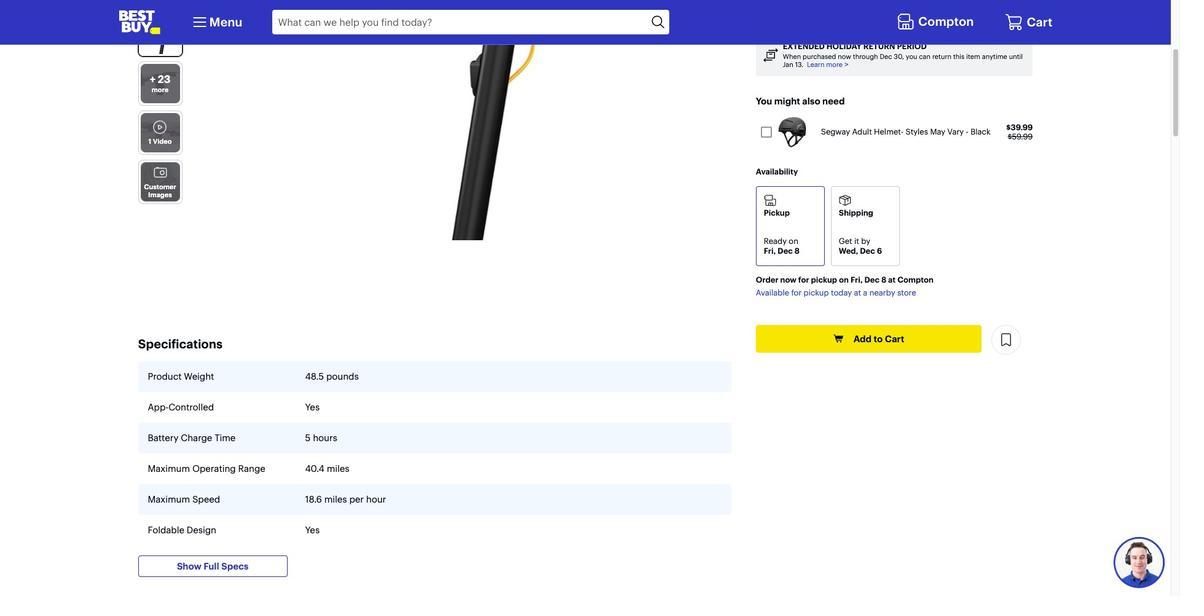 Task type: locate. For each thing, give the bounding box(es) containing it.
1 vertical spatial maximum
[[148, 494, 190, 506]]

more up 1 video button
[[152, 85, 169, 94]]

shipping
[[839, 208, 874, 218]]

1 vertical spatial at
[[855, 288, 862, 298]]

time
[[215, 432, 236, 444]]

0 vertical spatial 8
[[795, 246, 800, 256]]

0 vertical spatial for
[[799, 275, 810, 285]]

at up nearby
[[889, 275, 896, 285]]

app-
[[148, 402, 169, 413]]

yes
[[305, 402, 320, 413], [305, 525, 320, 536]]

compton up store
[[898, 275, 934, 285]]

maximum
[[148, 463, 190, 475], [148, 494, 190, 506]]

0 horizontal spatial now
[[781, 275, 797, 285]]

1 vertical spatial on
[[840, 275, 849, 285]]

0 horizontal spatial 8
[[795, 246, 800, 256]]

for right available at the right top
[[792, 288, 802, 298]]

ready on fri, dec 8
[[764, 236, 801, 256]]

show down 24-
[[854, 20, 872, 29]]

vary
[[948, 127, 965, 137]]

0 horizontal spatial on
[[789, 236, 799, 246]]

alt view zoom 12. segway - ninebot f65 kick scooter w/40.4 miles operating range & 18.6 mph max speed - black. image
[[291, 0, 629, 240], [142, 15, 179, 54]]

0 vertical spatial miles
[[327, 463, 350, 475]]

pickup left today
[[804, 288, 829, 298]]

maximum up foldable
[[148, 494, 190, 506]]

fri, up order
[[764, 246, 776, 256]]

month
[[865, 8, 886, 17]]

add to cart
[[854, 333, 905, 345]]

1 vertical spatial now
[[781, 275, 797, 285]]

anytime
[[983, 52, 1008, 61]]

menu
[[209, 14, 243, 30]]

maximum speed
[[148, 494, 220, 506]]

at
[[889, 275, 896, 285], [855, 288, 862, 298]]

for
[[799, 275, 810, 285], [792, 288, 802, 298]]

you might also need
[[756, 95, 845, 107]]

compton
[[919, 13, 975, 29], [898, 275, 934, 285]]

pickup up available for pickup today at a nearby store button
[[812, 275, 838, 285]]

0 horizontal spatial cart
[[886, 333, 905, 345]]

holiday
[[827, 41, 862, 51]]

hour
[[366, 494, 386, 506]]

0 horizontal spatial fri,
[[764, 246, 776, 256]]

dec up a
[[865, 275, 880, 285]]

24-month financing. show me how >
[[854, 8, 921, 29]]

1 horizontal spatial on
[[840, 275, 849, 285]]

1 horizontal spatial show
[[854, 20, 872, 29]]

show full specs button
[[138, 556, 288, 578]]

foldable
[[148, 525, 184, 536]]

nearby
[[870, 288, 896, 298]]

now inside order now for pickup on fri, dec 8 at compton available for pickup today at a nearby store
[[781, 275, 797, 285]]

when
[[783, 52, 802, 61]]

cart right cart icon in the top right of the page
[[1027, 14, 1053, 30]]

2 maximum from the top
[[148, 494, 190, 506]]

maximum for maximum operating range
[[148, 463, 190, 475]]

0 horizontal spatial more
[[152, 85, 169, 94]]

1 vertical spatial fri,
[[851, 275, 863, 285]]

helmet-
[[875, 127, 904, 137]]

1 vertical spatial compton
[[898, 275, 934, 285]]

miles left per
[[325, 494, 347, 506]]

compton button
[[897, 11, 978, 34]]

miles
[[327, 463, 350, 475], [325, 494, 347, 506]]

video
[[153, 137, 172, 146]]

1 horizontal spatial now
[[838, 52, 852, 61]]

more inside + 23 more
[[152, 85, 169, 94]]

maximum operating range
[[148, 463, 266, 475]]

now inside when purchased now through dec 30, you can return this item anytime until jan 13.
[[838, 52, 852, 61]]

miles right 40.4
[[327, 463, 350, 475]]

on right ready
[[789, 236, 799, 246]]

8 inside ready on fri, dec 8
[[795, 246, 800, 256]]

ready
[[764, 236, 787, 246]]

maximum for maximum speed
[[148, 494, 190, 506]]

fri,
[[764, 246, 776, 256], [851, 275, 863, 285]]

Type to search. Navigate forward to hear suggestions text field
[[272, 10, 648, 34]]

by
[[862, 236, 871, 246]]

yes down the 18.6
[[305, 525, 320, 536]]

jan 13.
[[783, 60, 804, 69]]

me
[[874, 20, 884, 29]]

need
[[823, 95, 845, 107]]

learn more ˃
[[808, 60, 849, 69]]

None checkbox
[[761, 127, 772, 138]]

1 video
[[149, 137, 172, 146]]

more left ˃
[[827, 60, 843, 69]]

dec up order
[[778, 246, 793, 256]]

1 vertical spatial miles
[[325, 494, 347, 506]]

40.4 miles
[[305, 463, 350, 475]]

0 vertical spatial show
[[854, 20, 872, 29]]

1 horizontal spatial cart
[[1027, 14, 1053, 30]]

1 vertical spatial cart
[[886, 333, 905, 345]]

adult
[[853, 127, 873, 137]]

now up available at the right top
[[781, 275, 797, 285]]

1 vertical spatial show
[[177, 561, 202, 572]]

0 vertical spatial on
[[789, 236, 799, 246]]

0 horizontal spatial show
[[177, 561, 202, 572]]

cart right to
[[886, 333, 905, 345]]

miles for 18.6
[[325, 494, 347, 506]]

maximum down battery
[[148, 463, 190, 475]]

add
[[854, 333, 872, 345]]

at left a
[[855, 288, 862, 298]]

1 horizontal spatial 8
[[882, 275, 887, 285]]

to
[[874, 333, 883, 345]]

yes down 48.5
[[305, 402, 320, 413]]

compton up return
[[919, 13, 975, 29]]

app-controlled
[[148, 402, 214, 413]]

fri, up today
[[851, 275, 863, 285]]

show inside 24-month financing. show me how >
[[854, 20, 872, 29]]

0 vertical spatial fri,
[[764, 246, 776, 256]]

item
[[967, 52, 981, 61]]

0 vertical spatial now
[[838, 52, 852, 61]]

for up available for pickup today at a nearby store button
[[799, 275, 810, 285]]

on inside order now for pickup on fri, dec 8 at compton available for pickup today at a nearby store
[[840, 275, 849, 285]]

8 up nearby
[[882, 275, 887, 285]]

18.6 miles per hour
[[305, 494, 386, 506]]

0 vertical spatial maximum
[[148, 463, 190, 475]]

1 vertical spatial more
[[152, 85, 169, 94]]

return
[[864, 41, 896, 51]]

0 vertical spatial yes
[[305, 402, 320, 413]]

$39.99
[[1007, 122, 1033, 132]]

until
[[1010, 52, 1024, 61]]

weight
[[184, 371, 214, 383]]

add to cart button
[[756, 326, 982, 353]]

0 vertical spatial cart
[[1027, 14, 1053, 30]]

you
[[756, 95, 773, 107]]

show left full in the bottom of the page
[[177, 561, 202, 572]]

1 maximum from the top
[[148, 463, 190, 475]]

-
[[967, 127, 969, 137]]

customer
[[144, 182, 176, 191]]

0 vertical spatial compton
[[919, 13, 975, 29]]

battery charge time
[[148, 432, 236, 444]]

0 vertical spatial more
[[827, 60, 843, 69]]

save image
[[1000, 333, 1014, 348]]

miles for 40.4
[[327, 463, 350, 475]]

segway
[[822, 127, 851, 137]]

dec left 6
[[861, 246, 876, 256]]

yes for foldable design
[[305, 525, 320, 536]]

1 horizontal spatial at
[[889, 275, 896, 285]]

1 horizontal spatial fri,
[[851, 275, 863, 285]]

fri, inside ready on fri, dec 8
[[764, 246, 776, 256]]

cart
[[1027, 14, 1053, 30], [886, 333, 905, 345]]

cart link
[[1006, 13, 1053, 31]]

8 right ready
[[795, 246, 800, 256]]

more
[[827, 60, 843, 69], [152, 85, 169, 94]]

1 yes from the top
[[305, 402, 320, 413]]

on
[[789, 236, 799, 246], [840, 275, 849, 285]]

compton inside order now for pickup on fri, dec 8 at compton available for pickup today at a nearby store
[[898, 275, 934, 285]]

1 vertical spatial yes
[[305, 525, 320, 536]]

on up today
[[840, 275, 849, 285]]

might
[[775, 95, 801, 107]]

˃
[[845, 60, 849, 69]]

show inside button
[[177, 561, 202, 572]]

1 vertical spatial 8
[[882, 275, 887, 285]]

pickup
[[764, 208, 790, 218]]

order
[[756, 275, 779, 285]]

now down holiday
[[838, 52, 852, 61]]

through
[[854, 52, 879, 61]]

bestbuy.com image
[[118, 10, 160, 34]]

pickup
[[812, 275, 838, 285], [804, 288, 829, 298]]

1 vertical spatial for
[[792, 288, 802, 298]]

1
[[149, 137, 151, 146]]

dec 30,
[[880, 52, 905, 61]]

2 yes from the top
[[305, 525, 320, 536]]

purchased
[[803, 52, 837, 61]]

charge
[[181, 432, 212, 444]]

8
[[795, 246, 800, 256], [882, 275, 887, 285]]



Task type: vqa. For each thing, say whether or not it's contained in the screenshot.
list
no



Task type: describe. For each thing, give the bounding box(es) containing it.
dec inside ready on fri, dec 8
[[778, 246, 793, 256]]

48.5 pounds
[[305, 371, 359, 383]]

segway ninebot f65 electric scooter overview video 1 minutes 38 seconds image
[[141, 122, 180, 144]]

period
[[898, 41, 927, 51]]

1 horizontal spatial more
[[827, 60, 843, 69]]

dec inside the get it by wed, dec 6
[[861, 246, 876, 256]]

learn
[[808, 60, 825, 69]]

battery
[[148, 432, 179, 444]]

extended holiday return period heading
[[783, 41, 1026, 52]]

23
[[158, 73, 171, 86]]

5
[[305, 432, 311, 444]]

availability
[[756, 167, 798, 177]]

can
[[920, 52, 931, 61]]

full
[[204, 561, 219, 572]]

also
[[803, 95, 821, 107]]

how
[[885, 20, 899, 29]]

0 horizontal spatial alt view zoom 12. segway - ninebot f65 kick scooter w/40.4 miles operating range & 18.6 mph max speed - black. image
[[142, 15, 179, 54]]

available for pickup today at a nearby store button
[[756, 288, 917, 298]]

hours
[[313, 432, 337, 444]]

18.6
[[305, 494, 322, 506]]

0 horizontal spatial at
[[855, 288, 862, 298]]

segway adult helmet- styles may vary - black
[[822, 127, 991, 137]]

$39.99 $59.99
[[1007, 122, 1033, 142]]

segway adult helmet- styles may vary - black image
[[778, 117, 807, 148]]

24-
[[854, 8, 865, 17]]

foldable design
[[148, 525, 217, 536]]

extended
[[783, 41, 825, 51]]

available
[[756, 288, 790, 298]]

cart icon image
[[1006, 13, 1024, 31]]

1 video button
[[139, 111, 182, 154]]

40.4
[[305, 463, 325, 475]]

>
[[901, 20, 904, 29]]

$59.99
[[1008, 132, 1033, 142]]

design
[[187, 525, 217, 536]]

you
[[906, 52, 918, 61]]

show full specs
[[177, 561, 249, 572]]

extended holiday return period
[[783, 41, 927, 51]]

yes for app-controlled
[[305, 402, 320, 413]]

when purchased now through dec 30, you can return this item anytime until jan 13.
[[783, 52, 1024, 69]]

operating
[[192, 463, 236, 475]]

get it by wed, dec 6
[[839, 236, 883, 256]]

return
[[933, 52, 952, 61]]

8 inside order now for pickup on fri, dec 8 at compton available for pickup today at a nearby store
[[882, 275, 887, 285]]

cart inside button
[[886, 333, 905, 345]]

5 hours
[[305, 432, 337, 444]]

alt view zoom 13. segway - ninebot f65 kick scooter w/40.4 miles operating range & 18.6 mph max speed - black. image
[[141, 72, 180, 95]]

on inside ready on fri, dec 8
[[789, 236, 799, 246]]

financing.
[[887, 8, 921, 17]]

may
[[931, 127, 946, 137]]

customer images button
[[139, 161, 182, 204]]

0 vertical spatial at
[[889, 275, 896, 285]]

today
[[832, 288, 852, 298]]

compton inside dropdown button
[[919, 13, 975, 29]]

controlled
[[169, 402, 214, 413]]

customer images
[[144, 182, 176, 199]]

+ 23 more
[[150, 73, 171, 94]]

specifications
[[138, 337, 223, 352]]

store
[[898, 288, 917, 298]]

order now for pickup on fri, dec 8 at compton available for pickup today at a nearby store
[[756, 275, 934, 298]]

product weight
[[148, 371, 214, 383]]

menu button
[[190, 12, 243, 32]]

range
[[238, 463, 266, 475]]

6
[[878, 246, 883, 256]]

fri, inside order now for pickup on fri, dec 8 at compton available for pickup today at a nearby store
[[851, 275, 863, 285]]

black
[[971, 127, 991, 137]]

wed,
[[839, 246, 859, 256]]

48.5
[[305, 371, 324, 383]]

this
[[954, 52, 965, 61]]

dec inside order now for pickup on fri, dec 8 at compton available for pickup today at a nearby store
[[865, 275, 880, 285]]

1 vertical spatial pickup
[[804, 288, 829, 298]]

best buy help human beacon image
[[1114, 537, 1166, 589]]

images
[[148, 190, 172, 199]]

0 vertical spatial pickup
[[812, 275, 838, 285]]

styles
[[906, 127, 929, 137]]

specs
[[221, 561, 249, 572]]

pounds
[[327, 371, 359, 383]]

get
[[839, 236, 853, 246]]

1 horizontal spatial alt view zoom 12. segway - ninebot f65 kick scooter w/40.4 miles operating range & 18.6 mph max speed - black. image
[[291, 0, 629, 240]]

a
[[864, 288, 868, 298]]

+
[[150, 73, 156, 86]]



